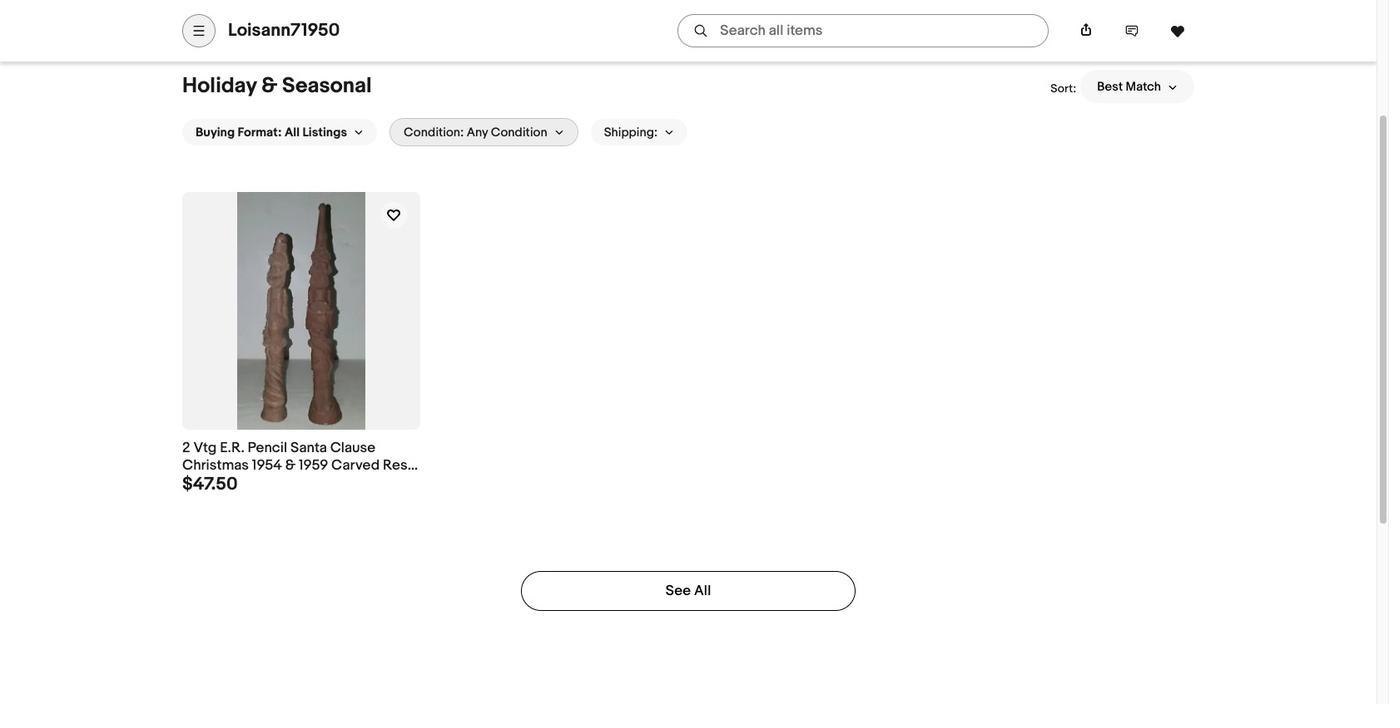 Task type: locate. For each thing, give the bounding box(es) containing it.
tab list
[[344, 12, 374, 43]]

1 horizontal spatial all
[[694, 583, 711, 600]]

match
[[1126, 79, 1161, 94]]

condition:
[[404, 124, 464, 140]]

all inside buying format: all listings popup button
[[285, 124, 300, 140]]

1 vertical spatial &
[[285, 458, 296, 474]]

pencil
[[248, 440, 287, 457]]

tab
[[344, 12, 374, 43]]

0 horizontal spatial &
[[261, 73, 277, 99]]

& left "1959"
[[285, 458, 296, 474]]

best match button
[[1080, 70, 1194, 103]]

see all
[[666, 583, 711, 600]]

christmas
[[182, 458, 249, 474]]

e.r.
[[220, 440, 244, 457]]

$47.50
[[182, 474, 238, 496]]

1 horizontal spatial &
[[285, 458, 296, 474]]

format:
[[238, 124, 282, 140]]

sort:
[[1051, 81, 1076, 95]]

all
[[285, 124, 300, 140], [694, 583, 711, 600]]

condition
[[491, 124, 547, 140]]

&
[[261, 73, 277, 99], [285, 458, 296, 474]]

1959
[[299, 458, 328, 474]]

& up "buying format: all listings"
[[261, 73, 277, 99]]

saved seller loisann71950 image
[[1170, 23, 1185, 38]]

unknown
[[224, 475, 284, 492]]

all right see
[[694, 583, 711, 600]]

all right the format:
[[285, 124, 300, 140]]

santa
[[291, 440, 327, 457]]

seasonal
[[282, 73, 372, 99]]

clause
[[330, 440, 376, 457]]

0 horizontal spatial all
[[285, 124, 300, 140]]

1954
[[252, 458, 282, 474]]

0 vertical spatial all
[[285, 124, 300, 140]]

& inside the 2 vtg e.r. pencil santa clause christmas 1954 & 1959 carved resin wood unknown
[[285, 458, 296, 474]]

2 vtg e.r. pencil santa clause christmas 1954 & 1959 carved resin wood unknown button
[[182, 440, 420, 492]]

vtg
[[193, 440, 217, 457]]

1 vertical spatial all
[[694, 583, 711, 600]]

best match
[[1097, 79, 1161, 94]]

holiday
[[182, 73, 257, 99]]

loisann71950 link
[[228, 20, 340, 42]]



Task type: vqa. For each thing, say whether or not it's contained in the screenshot.
$47.50
yes



Task type: describe. For each thing, give the bounding box(es) containing it.
condition: any condition button
[[390, 119, 577, 146]]

Search all items field
[[678, 14, 1049, 47]]

2
[[182, 440, 190, 457]]

buying format: all listings button
[[182, 119, 377, 146]]

resin
[[383, 458, 419, 474]]

all inside see all link
[[694, 583, 711, 600]]

shipping: button
[[591, 119, 688, 146]]

any
[[467, 124, 488, 140]]

see all link
[[521, 571, 855, 611]]

buying format: all listings
[[196, 124, 347, 140]]

wood
[[182, 475, 221, 492]]

2 vtg e.r. pencil santa clause christmas 1954 & 1959 carved resin wood unknown
[[182, 440, 419, 492]]

carved
[[331, 458, 380, 474]]

0 vertical spatial &
[[261, 73, 277, 99]]

holiday & seasonal
[[182, 73, 372, 99]]

2 vtg e.r. pencil santa clause christmas 1954 & 1959 carved resin wood unknown : quick view image
[[237, 192, 365, 430]]

loisann71950
[[228, 20, 340, 42]]

shipping:
[[604, 124, 658, 140]]

best
[[1097, 79, 1123, 94]]

listings
[[303, 124, 347, 140]]

condition: any condition
[[404, 124, 547, 140]]

see
[[666, 583, 691, 600]]

buying
[[196, 124, 235, 140]]



